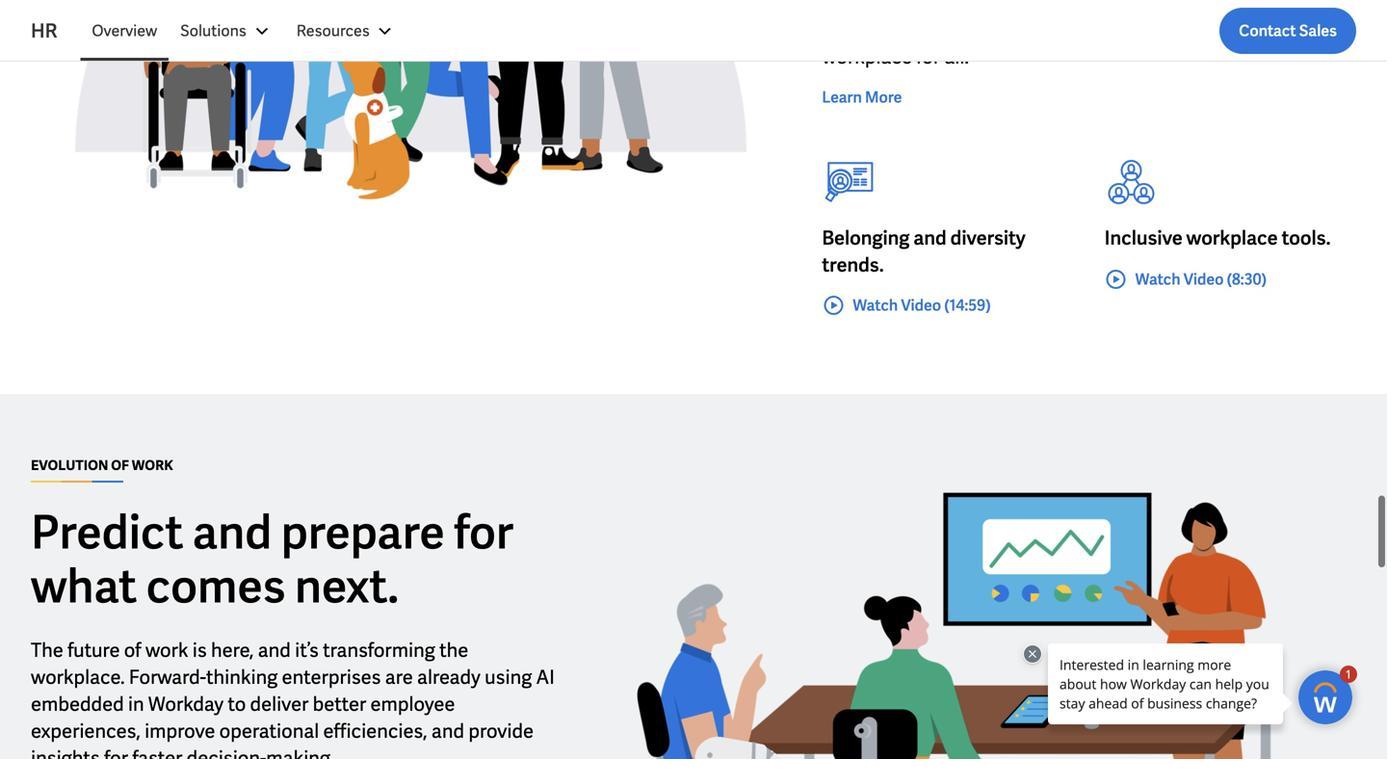Task type: vqa. For each thing, say whether or not it's contained in the screenshot.
SOURCING
no



Task type: describe. For each thing, give the bounding box(es) containing it.
forward-
[[129, 665, 206, 690]]

it's
[[295, 638, 319, 663]]

predict and prepare for what comes next.
[[31, 502, 514, 617]]

overview
[[92, 21, 157, 41]]

prepare
[[281, 502, 445, 563]]

in
[[128, 692, 144, 717]]

faster
[[132, 746, 182, 759]]

learn more
[[822, 87, 902, 107]]

diversity
[[951, 225, 1026, 250]]

belonging and diversity trends.
[[822, 225, 1026, 277]]

the
[[439, 638, 468, 663]]

future
[[67, 638, 120, 663]]

belonging
[[822, 225, 910, 250]]

solutions
[[180, 21, 246, 41]]

predict
[[31, 502, 183, 563]]

learn more link
[[822, 86, 902, 109]]

making.
[[266, 746, 335, 759]]

employee
[[370, 692, 455, 717]]

resources
[[297, 21, 370, 41]]

transforming
[[323, 638, 435, 663]]

video for workplace
[[1184, 269, 1224, 289]]

embedded
[[31, 692, 124, 717]]

for inside the future of work is here, and it's transforming the workplace. forward-thinking enterprises are already using ai embedded in workday to deliver better employee experiences, improve operational efficiencies, and provide insights for faster decision-making.
[[104, 746, 128, 759]]

decision-
[[187, 746, 266, 759]]

what
[[31, 556, 137, 617]]

enterprises
[[282, 665, 381, 690]]

of
[[111, 457, 129, 474]]

improve
[[145, 719, 215, 744]]

'' image
[[596, 456, 1356, 759]]

already
[[417, 665, 480, 690]]

hr link
[[31, 17, 80, 44]]

contact sales link
[[1220, 8, 1356, 54]]

are
[[385, 665, 413, 690]]

workplace.
[[31, 665, 125, 690]]

for inside predict and prepare for what comes next.
[[454, 502, 514, 563]]

using
[[485, 665, 532, 690]]

evolution of work
[[31, 457, 173, 474]]

the
[[31, 638, 63, 663]]

here,
[[211, 638, 254, 663]]



Task type: locate. For each thing, give the bounding box(es) containing it.
0 horizontal spatial video
[[901, 295, 941, 315]]

1 vertical spatial video
[[901, 295, 941, 315]]

work
[[132, 457, 173, 474]]

video inside the watch video (8:30) link
[[1184, 269, 1224, 289]]

menu
[[80, 8, 408, 54]]

workplace
[[1187, 225, 1278, 250]]

operational
[[219, 719, 319, 744]]

the future of work is here, and it's transforming the workplace. forward-thinking enterprises are already using ai embedded in workday to deliver better employee experiences, improve operational efficiencies, and provide insights for faster decision-making.
[[31, 638, 555, 759]]

menu containing overview
[[80, 8, 408, 54]]

watch down the trends.
[[853, 295, 898, 315]]

to
[[228, 692, 246, 717]]

insights
[[31, 746, 100, 759]]

1 vertical spatial for
[[104, 746, 128, 759]]

watch video  (14:59) link
[[822, 294, 991, 317]]

watch video (8:30)
[[1135, 269, 1267, 289]]

learn
[[822, 87, 862, 107]]

workday
[[148, 692, 224, 717]]

list containing overview
[[80, 8, 1356, 54]]

1 horizontal spatial video
[[1184, 269, 1224, 289]]

0 horizontal spatial watch
[[853, 295, 898, 315]]

better
[[313, 692, 366, 717]]

ai
[[536, 665, 555, 690]]

video left (14:59)
[[901, 295, 941, 315]]

experiences,
[[31, 719, 140, 744]]

inclusive workplace tools.
[[1105, 225, 1331, 250]]

0 horizontal spatial for
[[104, 746, 128, 759]]

0 vertical spatial watch
[[1135, 269, 1181, 289]]

sales
[[1299, 21, 1337, 41]]

inclusive
[[1105, 225, 1183, 250]]

video for and
[[901, 295, 941, 315]]

tools.
[[1282, 225, 1331, 250]]

evolution
[[31, 457, 108, 474]]

efficiencies,
[[323, 719, 427, 744]]

1 horizontal spatial for
[[454, 502, 514, 563]]

0 vertical spatial for
[[454, 502, 514, 563]]

more
[[865, 87, 902, 107]]

watch down inclusive
[[1135, 269, 1181, 289]]

hr
[[31, 18, 57, 43]]

1 vertical spatial watch
[[853, 295, 898, 315]]

video
[[1184, 269, 1224, 289], [901, 295, 941, 315]]

comes
[[146, 556, 286, 617]]

deliver
[[250, 692, 309, 717]]

1 horizontal spatial watch
[[1135, 269, 1181, 289]]

and inside predict and prepare for what comes next.
[[192, 502, 272, 563]]

of
[[124, 638, 141, 663]]

resources button
[[285, 8, 408, 54]]

trends.
[[822, 252, 884, 277]]

work
[[145, 638, 188, 663]]

is
[[192, 638, 207, 663]]

and
[[914, 225, 947, 250], [192, 502, 272, 563], [258, 638, 291, 663], [431, 719, 464, 744]]

and inside belonging and diversity trends.
[[914, 225, 947, 250]]

(8:30)
[[1227, 269, 1267, 289]]

watch video  (14:59)
[[853, 295, 991, 315]]

solutions button
[[169, 8, 285, 54]]

(14:59)
[[944, 295, 991, 315]]

video left (8:30)
[[1184, 269, 1224, 289]]

provide
[[468, 719, 534, 744]]

watch for inclusive
[[1135, 269, 1181, 289]]

contact sales
[[1239, 21, 1337, 41]]

list
[[80, 8, 1356, 54]]

watch for belonging
[[853, 295, 898, 315]]

watch
[[1135, 269, 1181, 289], [853, 295, 898, 315]]

for
[[454, 502, 514, 563], [104, 746, 128, 759]]

watch video (8:30) link
[[1105, 268, 1267, 291]]

next.
[[295, 556, 399, 617]]

learn more about our belonging and diversity solution. image
[[31, 0, 791, 261]]

contact
[[1239, 21, 1296, 41]]

overview link
[[80, 8, 169, 54]]

video inside watch video  (14:59) link
[[901, 295, 941, 315]]

0 vertical spatial video
[[1184, 269, 1224, 289]]

thinking
[[206, 665, 278, 690]]



